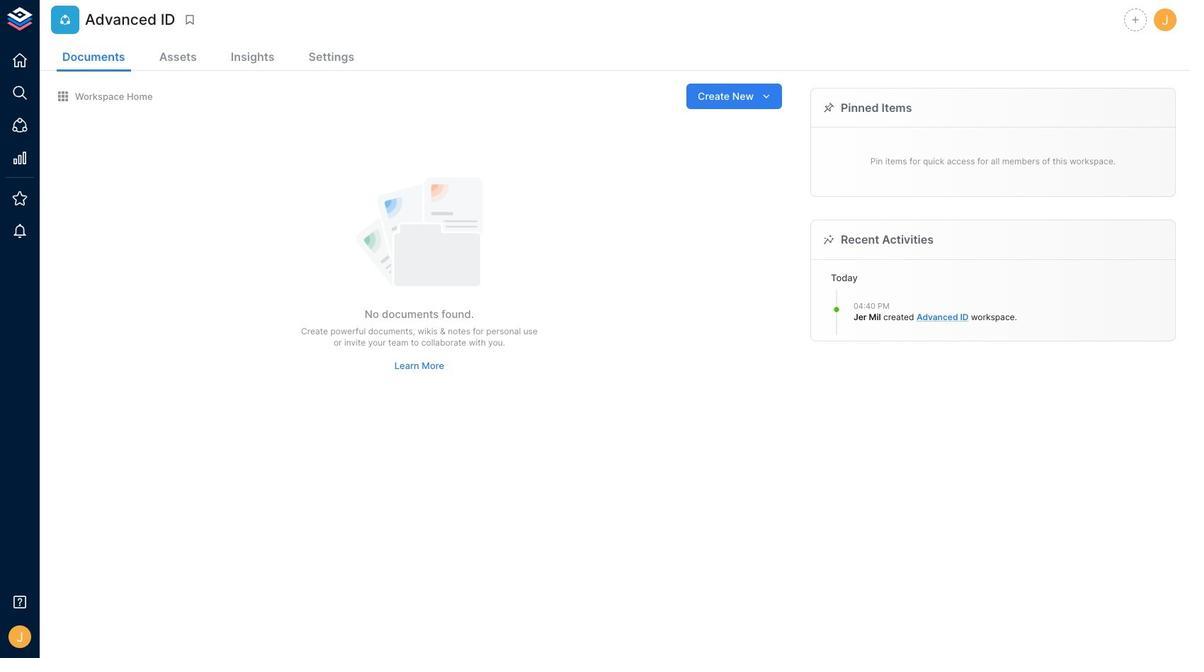 Task type: locate. For each thing, give the bounding box(es) containing it.
bookmark image
[[183, 13, 196, 26]]



Task type: vqa. For each thing, say whether or not it's contained in the screenshot.
Go Back image
no



